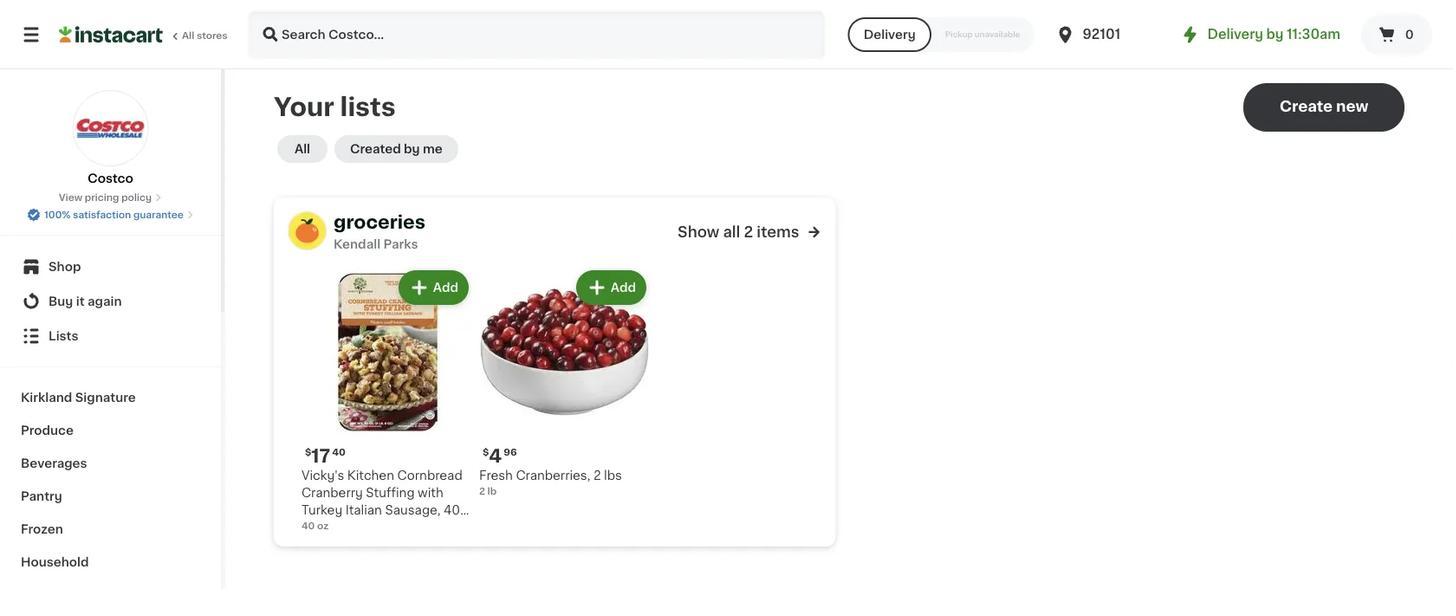 Task type: vqa. For each thing, say whether or not it's contained in the screenshot.
Shop link
yes



Task type: locate. For each thing, give the bounding box(es) containing it.
create new button
[[1244, 83, 1405, 132]]

lists link
[[10, 319, 211, 354]]

all
[[723, 225, 741, 240]]

1 add from the left
[[433, 282, 459, 294]]

0 vertical spatial all
[[182, 31, 194, 40]]

2 $ from the left
[[483, 448, 489, 457]]

created
[[350, 143, 401, 155]]

create new
[[1280, 99, 1369, 114]]

add button for 4
[[578, 272, 645, 303]]

92101 button
[[1055, 10, 1159, 59]]

0 horizontal spatial 40
[[302, 521, 315, 531]]

17
[[311, 447, 330, 465]]

40 right 17
[[332, 448, 346, 457]]

new
[[1337, 99, 1369, 114]]

sausage,
[[385, 504, 441, 517]]

all left stores
[[182, 31, 194, 40]]

1 horizontal spatial product group
[[479, 267, 650, 498]]

100% satisfaction guarantee
[[44, 210, 184, 220]]

1 vertical spatial 2
[[594, 470, 601, 482]]

your
[[274, 95, 334, 120]]

0 horizontal spatial add button
[[400, 272, 467, 303]]

vicky's
[[302, 470, 344, 482]]

1 horizontal spatial 2
[[594, 470, 601, 482]]

0 horizontal spatial oz
[[302, 522, 316, 534]]

$ for 17
[[305, 448, 311, 457]]

None search field
[[248, 10, 826, 59]]

show
[[678, 225, 720, 240]]

$ up vicky's
[[305, 448, 311, 457]]

$
[[305, 448, 311, 457], [483, 448, 489, 457]]

delivery for delivery by 11:30am
[[1208, 28, 1264, 41]]

groceries
[[334, 213, 426, 231]]

costco logo image
[[72, 90, 149, 166]]

4
[[489, 447, 502, 465]]

pricing
[[85, 193, 119, 202]]

40
[[332, 448, 346, 457], [444, 504, 460, 517], [302, 521, 315, 531]]

1 horizontal spatial all
[[295, 143, 310, 155]]

turkey
[[302, 504, 343, 517]]

2 right all
[[744, 225, 753, 240]]

0 horizontal spatial $
[[305, 448, 311, 457]]

beverages
[[21, 458, 87, 470]]

0 horizontal spatial by
[[404, 143, 420, 155]]

beverages link
[[10, 447, 211, 480]]

all button
[[277, 135, 328, 163]]

0 horizontal spatial delivery
[[864, 29, 916, 41]]

Search field
[[250, 12, 824, 57]]

1 product group from the left
[[302, 267, 472, 534]]

delivery
[[1208, 28, 1264, 41], [864, 29, 916, 41]]

fresh
[[479, 470, 513, 482]]

lists
[[49, 330, 78, 342]]

add
[[433, 282, 459, 294], [611, 282, 636, 294]]

delivery inside button
[[864, 29, 916, 41]]

$ left 96
[[483, 448, 489, 457]]

$ for 4
[[483, 448, 489, 457]]

frozen link
[[10, 513, 211, 546]]

2 product group from the left
[[479, 267, 650, 498]]

1 horizontal spatial add button
[[578, 272, 645, 303]]

by left 11:30am
[[1267, 28, 1284, 41]]

policy
[[121, 193, 152, 202]]

fresh cranberries, 2 lbs 2 lb
[[479, 470, 622, 496]]

11:30am
[[1287, 28, 1341, 41]]

$ inside "$ 17 40"
[[305, 448, 311, 457]]

2 horizontal spatial 40
[[444, 504, 460, 517]]

all
[[182, 31, 194, 40], [295, 143, 310, 155]]

delivery button
[[848, 17, 932, 52]]

0 vertical spatial by
[[1267, 28, 1284, 41]]

all stores
[[182, 31, 228, 40]]

1 vertical spatial all
[[295, 143, 310, 155]]

lb
[[488, 487, 497, 496]]

all inside all button
[[295, 143, 310, 155]]

1 horizontal spatial oz
[[317, 521, 329, 531]]

oz inside vicky's kitchen cornbread cranberry stuffing with turkey italian sausage, 40 oz
[[302, 522, 316, 534]]

2 left lbs
[[594, 470, 601, 482]]

92101
[[1083, 28, 1121, 41]]

add button
[[400, 272, 467, 303], [578, 272, 645, 303]]

stores
[[197, 31, 228, 40]]

0 horizontal spatial all
[[182, 31, 194, 40]]

buy
[[49, 296, 73, 308]]

0
[[1406, 29, 1414, 41]]

by left me
[[404, 143, 420, 155]]

0 horizontal spatial product group
[[302, 267, 472, 534]]

100% satisfaction guarantee button
[[27, 205, 194, 222]]

1 vertical spatial 40
[[444, 504, 460, 517]]

1 horizontal spatial by
[[1267, 28, 1284, 41]]

1 $ from the left
[[305, 448, 311, 457]]

by
[[1267, 28, 1284, 41], [404, 143, 420, 155]]

1 add button from the left
[[400, 272, 467, 303]]

by inside button
[[404, 143, 420, 155]]

buy it again link
[[10, 284, 211, 319]]

items
[[757, 225, 800, 240]]

oz
[[317, 521, 329, 531], [302, 522, 316, 534]]

2 add from the left
[[611, 282, 636, 294]]

all inside 'all stores' link
[[182, 31, 194, 40]]

2
[[744, 225, 753, 240], [594, 470, 601, 482], [479, 487, 485, 496]]

0 vertical spatial 2
[[744, 225, 753, 240]]

40 right the 'sausage,'
[[444, 504, 460, 517]]

1 horizontal spatial delivery
[[1208, 28, 1264, 41]]

delivery by 11:30am link
[[1180, 24, 1341, 45]]

2 horizontal spatial 2
[[744, 225, 753, 240]]

1 horizontal spatial add
[[611, 282, 636, 294]]

all down your
[[295, 143, 310, 155]]

1 vertical spatial by
[[404, 143, 420, 155]]

0 vertical spatial 40
[[332, 448, 346, 457]]

0 horizontal spatial 2
[[479, 487, 485, 496]]

1 horizontal spatial $
[[483, 448, 489, 457]]

0 horizontal spatial add
[[433, 282, 459, 294]]

2 add button from the left
[[578, 272, 645, 303]]

40 down turkey at the left bottom of the page
[[302, 521, 315, 531]]

$ inside the $ 4 96
[[483, 448, 489, 457]]

2 left lb
[[479, 487, 485, 496]]

1 horizontal spatial 40
[[332, 448, 346, 457]]

product group
[[302, 267, 472, 534], [479, 267, 650, 498]]



Task type: describe. For each thing, give the bounding box(es) containing it.
delivery for delivery
[[864, 29, 916, 41]]

pantry
[[21, 491, 62, 503]]

it
[[76, 296, 85, 308]]

pantry link
[[10, 480, 211, 513]]

cranberry
[[302, 487, 363, 499]]

guarantee
[[133, 210, 184, 220]]

by for created
[[404, 143, 420, 155]]

frozen
[[21, 524, 63, 536]]

cornbread
[[397, 470, 463, 482]]

40 inside "$ 17 40"
[[332, 448, 346, 457]]

kendall
[[334, 238, 381, 251]]

instacart logo image
[[59, 24, 163, 45]]

2 vertical spatial 40
[[302, 521, 315, 531]]

all stores link
[[59, 10, 229, 59]]

lists
[[340, 95, 396, 120]]

produce link
[[10, 414, 211, 447]]

signature
[[75, 392, 136, 404]]

add button for 17
[[400, 272, 467, 303]]

costco
[[88, 172, 133, 185]]

satisfaction
[[73, 210, 131, 220]]

kirkland
[[21, 392, 72, 404]]

view pricing policy
[[59, 193, 152, 202]]

view
[[59, 193, 82, 202]]

household link
[[10, 546, 211, 579]]

shop
[[49, 261, 81, 273]]

40 inside vicky's kitchen cornbread cranberry stuffing with turkey italian sausage, 40 oz
[[444, 504, 460, 517]]

0 button
[[1362, 14, 1433, 55]]

buy it again
[[49, 296, 122, 308]]

$ 17 40
[[305, 447, 346, 465]]

again
[[88, 296, 122, 308]]

created by me
[[350, 143, 443, 155]]

italian
[[346, 504, 382, 517]]

create
[[1280, 99, 1333, 114]]

service type group
[[848, 17, 1035, 52]]

$ 4 96
[[483, 447, 517, 465]]

shop link
[[10, 250, 211, 284]]

parks
[[384, 238, 418, 251]]

with
[[418, 487, 444, 499]]

by for delivery
[[1267, 28, 1284, 41]]

kirkland signature
[[21, 392, 136, 404]]

product group containing 17
[[302, 267, 472, 534]]

show all 2 items
[[678, 225, 800, 240]]

costco link
[[72, 90, 149, 187]]

product group containing 4
[[479, 267, 650, 498]]

lbs
[[604, 470, 622, 482]]

delivery by 11:30am
[[1208, 28, 1341, 41]]

vicky's kitchen cornbread cranberry stuffing with turkey italian sausage, 40 oz
[[302, 470, 463, 534]]

kirkland signature link
[[10, 381, 211, 414]]

add for 17
[[433, 282, 459, 294]]

2 vertical spatial 2
[[479, 487, 485, 496]]

groceries kendall parks
[[334, 213, 426, 251]]

40 oz
[[302, 521, 329, 531]]

all for all
[[295, 143, 310, 155]]

all for all stores
[[182, 31, 194, 40]]

stuffing
[[366, 487, 415, 499]]

household
[[21, 557, 89, 569]]

add for 4
[[611, 282, 636, 294]]

2 for all
[[744, 225, 753, 240]]

me
[[423, 143, 443, 155]]

2 for cranberries,
[[594, 470, 601, 482]]

your lists
[[274, 95, 396, 120]]

view pricing policy link
[[59, 191, 162, 205]]

kitchen
[[347, 470, 394, 482]]

cranberries,
[[516, 470, 591, 482]]

produce
[[21, 425, 74, 437]]

96
[[504, 448, 517, 457]]

created by me button
[[335, 135, 458, 163]]

100%
[[44, 210, 71, 220]]



